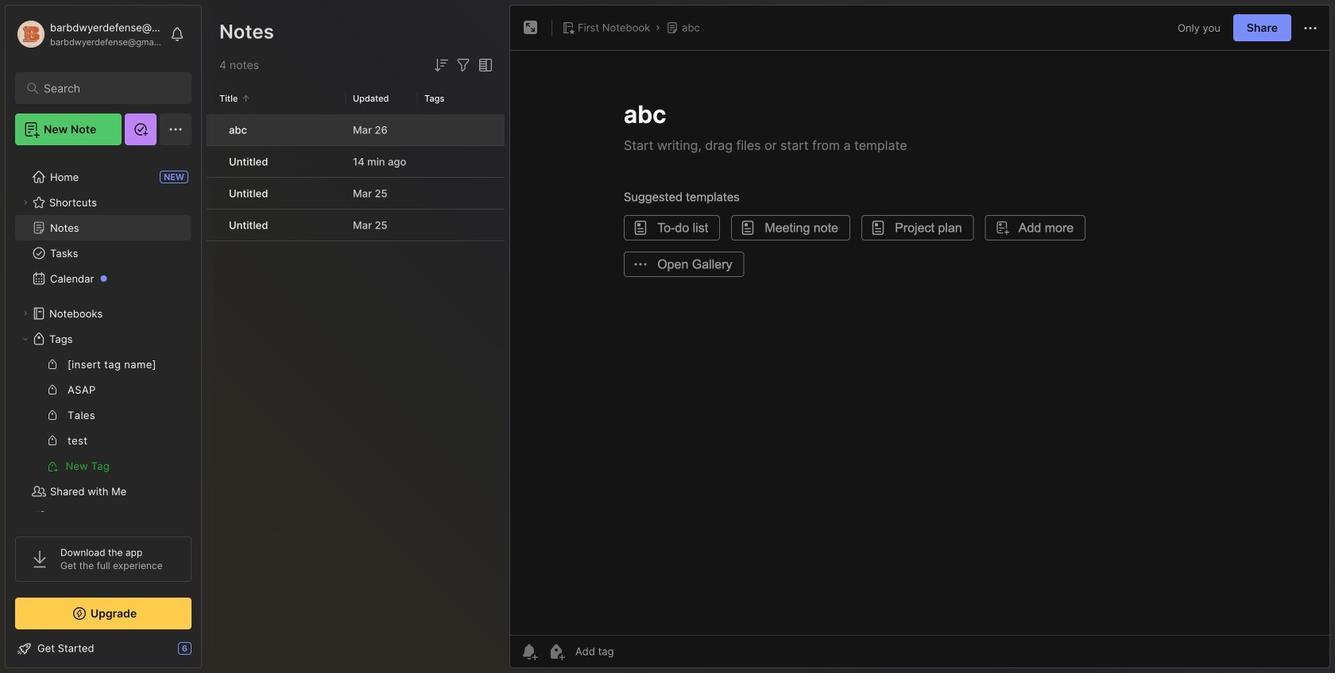 Task type: describe. For each thing, give the bounding box(es) containing it.
3 cell from the top
[[207, 178, 219, 209]]

expand note image
[[521, 18, 540, 37]]

More actions field
[[1301, 18, 1320, 38]]

add filters image
[[454, 56, 473, 75]]

1 cell from the top
[[207, 114, 219, 145]]

add tag image
[[547, 643, 566, 662]]

tree inside main element
[[6, 155, 201, 565]]

more actions image
[[1301, 19, 1320, 38]]

main element
[[0, 0, 207, 674]]

View options field
[[473, 56, 495, 75]]

click to collapse image
[[201, 644, 213, 664]]



Task type: locate. For each thing, give the bounding box(es) containing it.
row group
[[207, 114, 505, 242]]

add a reminder image
[[520, 643, 539, 662]]

4 cell from the top
[[207, 210, 219, 241]]

cell
[[207, 114, 219, 145], [207, 146, 219, 177], [207, 178, 219, 209], [207, 210, 219, 241]]

group
[[15, 352, 191, 479]]

expand notebooks image
[[21, 309, 30, 319]]

note window element
[[509, 5, 1330, 673]]

Add tag field
[[574, 645, 693, 659]]

expand tags image
[[21, 335, 30, 344]]

none search field inside main element
[[44, 79, 170, 98]]

Account field
[[15, 18, 162, 50]]

None search field
[[44, 79, 170, 98]]

2 cell from the top
[[207, 146, 219, 177]]

Note Editor text field
[[510, 50, 1329, 636]]

group inside tree
[[15, 352, 191, 479]]

Sort options field
[[432, 56, 451, 75]]

Search text field
[[44, 81, 170, 96]]

Add filters field
[[454, 56, 473, 75]]

tree
[[6, 155, 201, 565]]

Help and Learning task checklist field
[[6, 637, 201, 662]]



Task type: vqa. For each thing, say whether or not it's contained in the screenshot.
View options field
yes



